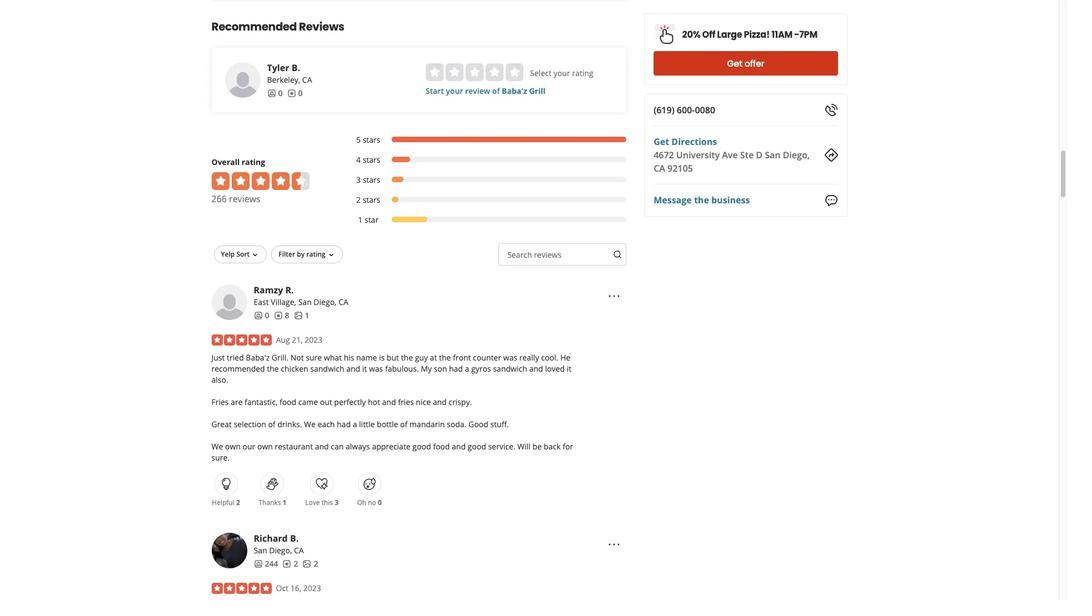 Task type: vqa. For each thing, say whether or not it's contained in the screenshot.


Task type: locate. For each thing, give the bounding box(es) containing it.
0 horizontal spatial san
[[254, 545, 267, 556]]

0 horizontal spatial 16 friends v2 image
[[254, 311, 263, 320]]

stars down 4 stars
[[363, 174, 381, 185]]

always
[[346, 441, 370, 452]]

friends element containing 244
[[254, 559, 278, 570]]

3 down 4
[[356, 174, 361, 185]]

0 vertical spatial photos element
[[294, 310, 309, 321]]

love this 3
[[305, 498, 339, 508]]

(619)
[[654, 104, 675, 116]]

photos element containing 1
[[294, 310, 309, 321]]

0 vertical spatial reviews element
[[287, 88, 303, 99]]

1 5 star rating image from the top
[[212, 335, 272, 346]]

at
[[430, 352, 437, 363]]

offer
[[745, 57, 765, 70]]

of right the 'review'
[[492, 86, 500, 96]]

reviews element for ramzy
[[274, 310, 289, 321]]

a left the little
[[353, 419, 357, 430]]

16 chevron down v2 image right the sort
[[251, 251, 260, 259]]

he
[[560, 352, 571, 363]]

your for start
[[446, 86, 463, 96]]

friends element for tyler b.
[[267, 88, 283, 99]]

and down really
[[529, 364, 543, 374]]

1 vertical spatial we
[[212, 441, 223, 452]]

20%
[[682, 28, 701, 41]]

reviews down 4.5 star rating image
[[229, 193, 261, 205]]

a down front
[[465, 364, 469, 374]]

16 chevron down v2 image for filter by rating
[[327, 251, 336, 259]]

1 vertical spatial 2023
[[303, 583, 321, 594]]

thanks 1
[[259, 498, 287, 508]]

b. inside tyler b. berkeley, ca
[[292, 62, 300, 74]]

get inside get offer "button"
[[727, 57, 743, 70]]

the
[[694, 194, 709, 206], [401, 352, 413, 363], [439, 352, 451, 363], [267, 364, 279, 374]]

rating for select your rating
[[572, 68, 594, 78]]

baba'z left grill
[[502, 86, 527, 96]]

16 review v2 image
[[283, 560, 292, 569]]

food left came
[[280, 397, 296, 407]]

just
[[212, 352, 225, 363]]

filter reviews by 5 stars rating element
[[345, 134, 627, 146]]

ca inside richard b. san diego, ca
[[294, 545, 304, 556]]

1 vertical spatial had
[[337, 419, 351, 430]]

rating up 4.5 star rating image
[[242, 157, 265, 167]]

None radio
[[426, 63, 444, 81], [446, 63, 464, 81], [426, 63, 444, 81], [446, 63, 464, 81]]

message the business button
[[654, 194, 750, 207]]

1 horizontal spatial get
[[727, 57, 743, 70]]

pizza!
[[744, 28, 770, 41]]

and right nice
[[433, 397, 447, 407]]

food
[[280, 397, 296, 407], [433, 441, 450, 452]]

your right the "start"
[[446, 86, 463, 96]]

recommended reviews
[[212, 19, 344, 34]]

photos element for ramzy r.
[[294, 310, 309, 321]]

1 vertical spatial friends element
[[254, 310, 269, 321]]

1 horizontal spatial rating
[[307, 250, 326, 259]]

service.
[[488, 441, 516, 452]]

diego,
[[783, 149, 810, 161], [314, 297, 337, 307], [269, 545, 292, 556]]

was down is
[[369, 364, 383, 374]]

1 horizontal spatial san
[[298, 297, 312, 307]]

1 right 8
[[305, 310, 309, 321]]

photos element
[[294, 310, 309, 321], [303, 559, 318, 570]]

2023 right 16,
[[303, 583, 321, 594]]

get for get offer
[[727, 57, 743, 70]]

appreciate
[[372, 441, 411, 452]]

16 photos v2 image right 16 review v2 image
[[303, 560, 312, 569]]

2 sandwich from the left
[[493, 364, 527, 374]]

1 horizontal spatial food
[[433, 441, 450, 452]]

1 vertical spatial 3
[[335, 498, 339, 508]]

16 chevron down v2 image right filter by rating
[[327, 251, 336, 259]]

reviews element containing 2
[[283, 559, 298, 570]]

had down front
[[449, 364, 463, 374]]

oct 16, 2023
[[276, 583, 321, 594]]

stars up star
[[363, 195, 381, 205]]

1 vertical spatial was
[[369, 364, 383, 374]]

16 friends v2 image for ramzy
[[254, 311, 263, 320]]

0 vertical spatial 2023
[[305, 335, 323, 345]]

0 vertical spatial diego,
[[783, 149, 810, 161]]

your
[[554, 68, 570, 78], [446, 86, 463, 96]]

244
[[265, 559, 278, 569]]

own left 'our'
[[225, 441, 241, 452]]

0 horizontal spatial food
[[280, 397, 296, 407]]

get left offer
[[727, 57, 743, 70]]

2 vertical spatial san
[[254, 545, 267, 556]]

3 stars from the top
[[363, 174, 381, 185]]

2 16 chevron down v2 image from the left
[[327, 251, 336, 259]]

0 horizontal spatial a
[[353, 419, 357, 430]]

2 good from the left
[[468, 441, 486, 452]]

photos element containing 2
[[303, 559, 318, 570]]

(0 reactions) element
[[378, 498, 382, 508]]

16 photos v2 image right 8
[[294, 311, 303, 320]]

1 horizontal spatial diego,
[[314, 297, 337, 307]]

1 horizontal spatial had
[[449, 364, 463, 374]]

(3 reactions) element
[[335, 498, 339, 508]]

it down he on the right of the page
[[567, 364, 572, 374]]

baba'z left grill. at the bottom of the page
[[246, 352, 270, 363]]

2 stars from the top
[[363, 154, 381, 165]]

drinks.
[[278, 419, 302, 430]]

20% off large pizza! 11am -7pm
[[682, 28, 818, 41]]

baba'z
[[502, 86, 527, 96], [246, 352, 270, 363]]

5 star rating image down 16 friends v2 icon
[[212, 583, 272, 594]]

diego, down richard b. link
[[269, 545, 292, 556]]

select your rating
[[530, 68, 594, 78]]

1 vertical spatial b.
[[290, 533, 299, 545]]

0 vertical spatial rating
[[572, 68, 594, 78]]

4 stars from the top
[[363, 195, 381, 205]]

1 vertical spatial san
[[298, 297, 312, 307]]

0 vertical spatial 16 friends v2 image
[[267, 89, 276, 98]]

1 horizontal spatial we
[[304, 419, 316, 430]]

1 vertical spatial diego,
[[314, 297, 337, 307]]

it down name in the left bottom of the page
[[362, 364, 367, 374]]

soda.
[[447, 419, 467, 430]]

photo of tyler b. image
[[225, 62, 260, 98]]

photos element for richard b.
[[303, 559, 318, 570]]

16 review v2 image
[[287, 89, 296, 98], [274, 311, 283, 320]]

reviews element containing 0
[[287, 88, 303, 99]]

0 vertical spatial food
[[280, 397, 296, 407]]

friends element down "east"
[[254, 310, 269, 321]]

1 vertical spatial 16 friends v2 image
[[254, 311, 263, 320]]

was left really
[[503, 352, 518, 363]]

and
[[346, 364, 360, 374], [529, 364, 543, 374], [382, 397, 396, 407], [433, 397, 447, 407], [315, 441, 329, 452], [452, 441, 466, 452]]

photos element right 16 review v2 image
[[303, 559, 318, 570]]

0 vertical spatial had
[[449, 364, 463, 374]]

2 vertical spatial friends element
[[254, 559, 278, 570]]

2 horizontal spatial 1
[[358, 215, 363, 225]]

0 horizontal spatial had
[[337, 419, 351, 430]]

reviews element down berkeley,
[[287, 88, 303, 99]]

(619) 600-0080
[[654, 104, 715, 116]]

1 horizontal spatial reviews
[[534, 250, 562, 260]]

1 left star
[[358, 215, 363, 225]]

1 horizontal spatial 16 friends v2 image
[[267, 89, 276, 98]]

we left each at the left bottom of page
[[304, 419, 316, 430]]

berkeley,
[[267, 74, 300, 85]]

loved
[[545, 364, 565, 374]]

0 horizontal spatial get
[[654, 136, 669, 148]]

16 friends v2 image
[[267, 89, 276, 98], [254, 311, 263, 320]]

sandwich
[[310, 364, 344, 374], [493, 364, 527, 374]]

None radio
[[466, 63, 484, 81], [486, 63, 504, 81], [506, 63, 524, 81], [466, 63, 484, 81], [486, 63, 504, 81], [506, 63, 524, 81]]

1 horizontal spatial 1
[[305, 310, 309, 321]]

0 vertical spatial was
[[503, 352, 518, 363]]

good
[[469, 419, 488, 430]]

5 star rating image for ramzy r.
[[212, 335, 272, 346]]

ca
[[302, 74, 312, 85], [654, 162, 665, 175], [339, 297, 349, 307], [294, 545, 304, 556]]

0 vertical spatial san
[[765, 149, 781, 161]]

menu image
[[608, 538, 621, 551]]

filter
[[279, 250, 295, 259]]

friends element for richard b.
[[254, 559, 278, 570]]

0 horizontal spatial own
[[225, 441, 241, 452]]

1 vertical spatial get
[[654, 136, 669, 148]]

1 vertical spatial 16 photos v2 image
[[303, 560, 312, 569]]

2 vertical spatial reviews element
[[283, 559, 298, 570]]

2 horizontal spatial san
[[765, 149, 781, 161]]

no
[[368, 498, 376, 508]]

your right 'select'
[[554, 68, 570, 78]]

0 vertical spatial your
[[554, 68, 570, 78]]

get up 4672
[[654, 136, 669, 148]]

2 vertical spatial rating
[[307, 250, 326, 259]]

rating right by at the left top of page
[[307, 250, 326, 259]]

5 stars
[[356, 134, 381, 145]]

16 photos v2 image
[[294, 311, 303, 320], [303, 560, 312, 569]]

aug 21, 2023
[[276, 335, 323, 345]]

sure
[[306, 352, 322, 363]]

1 vertical spatial photos element
[[303, 559, 318, 570]]

richard b. san diego, ca
[[254, 533, 304, 556]]

16 review v2 image for ramzy
[[274, 311, 283, 320]]

diego, left 24 directions v2 icon
[[783, 149, 810, 161]]

2 5 star rating image from the top
[[212, 583, 272, 594]]

helpful 2
[[212, 498, 240, 508]]

ca inside get directions 4672 university ave ste d san diego, ca 92105
[[654, 162, 665, 175]]

0 vertical spatial friends element
[[267, 88, 283, 99]]

16 chevron down v2 image
[[251, 251, 260, 259], [327, 251, 336, 259]]

reviews element right 244
[[283, 559, 298, 570]]

search image
[[613, 250, 622, 259]]

1 vertical spatial rating
[[242, 157, 265, 167]]

5 star rating image
[[212, 335, 272, 346], [212, 583, 272, 594]]

2023 right 21,
[[305, 335, 323, 345]]

1 vertical spatial a
[[353, 419, 357, 430]]

friends element
[[267, 88, 283, 99], [254, 310, 269, 321], [254, 559, 278, 570]]

1 vertical spatial reviews element
[[274, 310, 289, 321]]

0 horizontal spatial 16 chevron down v2 image
[[251, 251, 260, 259]]

start
[[426, 86, 444, 96]]

san right the d
[[765, 149, 781, 161]]

reviews element
[[287, 88, 303, 99], [274, 310, 289, 321], [283, 559, 298, 570]]

1 horizontal spatial 16 review v2 image
[[287, 89, 296, 98]]

1 vertical spatial your
[[446, 86, 463, 96]]

1 16 chevron down v2 image from the left
[[251, 251, 260, 259]]

0 vertical spatial b.
[[292, 62, 300, 74]]

0 horizontal spatial reviews
[[229, 193, 261, 205]]

get inside get directions 4672 university ave ste d san diego, ca 92105
[[654, 136, 669, 148]]

richard b. link
[[254, 533, 299, 545]]

1 for 1 star
[[358, 215, 363, 225]]

can
[[331, 441, 344, 452]]

16 chevron down v2 image inside yelp sort dropdown button
[[251, 251, 260, 259]]

2 horizontal spatial diego,
[[783, 149, 810, 161]]

0 horizontal spatial we
[[212, 441, 223, 452]]

the right message
[[694, 194, 709, 206]]

friends element left 16 review v2 image
[[254, 559, 278, 570]]

friends element for ramzy r.
[[254, 310, 269, 321]]

rating right 'select'
[[572, 68, 594, 78]]

cool.
[[541, 352, 558, 363]]

filter reviews by 1 star rating element
[[345, 215, 627, 226]]

1 vertical spatial 1
[[305, 310, 309, 321]]

bottle
[[377, 419, 398, 430]]

good down mandarin
[[413, 441, 431, 452]]

son
[[434, 364, 447, 374]]

7pm
[[800, 28, 818, 41]]

1 horizontal spatial sandwich
[[493, 364, 527, 374]]

diego, inside ramzy r. east village, san diego, ca
[[314, 297, 337, 307]]

sandwich down the what
[[310, 364, 344, 374]]

rating inside popup button
[[307, 250, 326, 259]]

b. up berkeley,
[[292, 62, 300, 74]]

1 horizontal spatial your
[[554, 68, 570, 78]]

5 star rating image up tried
[[212, 335, 272, 346]]

san
[[765, 149, 781, 161], [298, 297, 312, 307], [254, 545, 267, 556]]

2 horizontal spatial of
[[492, 86, 500, 96]]

0 horizontal spatial good
[[413, 441, 431, 452]]

1 horizontal spatial was
[[503, 352, 518, 363]]

and left can
[[315, 441, 329, 452]]

2 horizontal spatial rating
[[572, 68, 594, 78]]

photos element right 8
[[294, 310, 309, 321]]

2 vertical spatial diego,
[[269, 545, 292, 556]]

0 vertical spatial get
[[727, 57, 743, 70]]

what
[[324, 352, 342, 363]]

get
[[727, 57, 743, 70], [654, 136, 669, 148]]

1 vertical spatial 16 review v2 image
[[274, 311, 283, 320]]

16 review v2 image down berkeley,
[[287, 89, 296, 98]]

of right the bottle
[[400, 419, 408, 430]]

good down good on the bottom of page
[[468, 441, 486, 452]]

a inside just tried baba'z grill.  not sure what his name is but the guy at the front counter was really cool.  he recommended the chicken sandwich and it was fabulous.  my son had a gyros sandwich and loved it also.
[[465, 364, 469, 374]]

1
[[358, 215, 363, 225], [305, 310, 309, 321], [283, 498, 287, 508]]

4.5 star rating image
[[212, 172, 309, 190]]

1 horizontal spatial it
[[567, 364, 572, 374]]

16 chevron down v2 image for yelp sort
[[251, 251, 260, 259]]

we inside we own our own restaurant and can always appreciate good food and good service.  will be back for sure.
[[212, 441, 223, 452]]

1 vertical spatial reviews
[[534, 250, 562, 260]]

we
[[304, 419, 316, 430], [212, 441, 223, 452]]

own
[[225, 441, 241, 452], [257, 441, 273, 452]]

1 horizontal spatial 16 chevron down v2 image
[[327, 251, 336, 259]]

0 vertical spatial 1
[[358, 215, 363, 225]]

0 vertical spatial 5 star rating image
[[212, 335, 272, 346]]

1 horizontal spatial a
[[465, 364, 469, 374]]

san right village, on the left
[[298, 297, 312, 307]]

and down soda.
[[452, 441, 466, 452]]

0 horizontal spatial your
[[446, 86, 463, 96]]

1 vertical spatial food
[[433, 441, 450, 452]]

(no rating) image
[[426, 63, 524, 81]]

friends element down berkeley,
[[267, 88, 283, 99]]

san up 16 friends v2 icon
[[254, 545, 267, 556]]

chicken
[[281, 364, 308, 374]]

had right each at the left bottom of page
[[337, 419, 351, 430]]

0 vertical spatial a
[[465, 364, 469, 374]]

diego, right village, on the left
[[314, 297, 337, 307]]

recommended
[[212, 364, 265, 374]]

0 horizontal spatial rating
[[242, 157, 265, 167]]

0 horizontal spatial 1
[[283, 498, 287, 508]]

of left 'drinks.'
[[268, 419, 276, 430]]

1 horizontal spatial good
[[468, 441, 486, 452]]

food down mandarin
[[433, 441, 450, 452]]

21,
[[292, 335, 303, 345]]

reviews right search
[[534, 250, 562, 260]]

0 horizontal spatial sandwich
[[310, 364, 344, 374]]

1 horizontal spatial own
[[257, 441, 273, 452]]

own right 'our'
[[257, 441, 273, 452]]

san inside ramzy r. east village, san diego, ca
[[298, 297, 312, 307]]

b. inside richard b. san diego, ca
[[290, 533, 299, 545]]

0 vertical spatial baba'z
[[502, 86, 527, 96]]

16 friends v2 image down "east"
[[254, 311, 263, 320]]

reviews element down village, on the left
[[274, 310, 289, 321]]

had inside just tried baba'z grill.  not sure what his name is but the guy at the front counter was really cool.  he recommended the chicken sandwich and it was fabulous.  my son had a gyros sandwich and loved it also.
[[449, 364, 463, 374]]

0 horizontal spatial it
[[362, 364, 367, 374]]

0 vertical spatial reviews
[[229, 193, 261, 205]]

3 right this at bottom
[[335, 498, 339, 508]]

b. right richard at the left bottom of the page
[[290, 533, 299, 545]]

stars right the 5
[[363, 134, 381, 145]]

sandwich down really
[[493, 364, 527, 374]]

reviews element containing 8
[[274, 310, 289, 321]]

2
[[356, 195, 361, 205], [236, 498, 240, 508], [294, 559, 298, 569], [314, 559, 318, 569]]

san inside get directions 4672 university ave ste d san diego, ca 92105
[[765, 149, 781, 161]]

overall
[[212, 157, 240, 167]]

0 horizontal spatial diego,
[[269, 545, 292, 556]]

the down grill. at the bottom of the page
[[267, 364, 279, 374]]

16 chevron down v2 image inside "filter by rating" popup button
[[327, 251, 336, 259]]

0 horizontal spatial of
[[268, 419, 276, 430]]

photo of ramzy r. image
[[212, 285, 247, 320]]

stars right 4
[[363, 154, 381, 165]]

we up sure.
[[212, 441, 223, 452]]

2023 for b.
[[303, 583, 321, 594]]

0 vertical spatial 16 photos v2 image
[[294, 311, 303, 320]]

0 inside reviews element
[[298, 88, 303, 98]]

0 horizontal spatial baba'z
[[246, 352, 270, 363]]

1 stars from the top
[[363, 134, 381, 145]]

1 vertical spatial baba'z
[[246, 352, 270, 363]]

16 friends v2 image for tyler
[[267, 89, 276, 98]]

front
[[453, 352, 471, 363]]

16 review v2 image left 8
[[274, 311, 283, 320]]

1 inside 'photos' element
[[305, 310, 309, 321]]

  text field
[[499, 243, 627, 266]]

16 friends v2 image down berkeley,
[[267, 89, 276, 98]]

0 vertical spatial 16 review v2 image
[[287, 89, 296, 98]]

0 vertical spatial 3
[[356, 174, 361, 185]]

ca inside ramzy r. east village, san diego, ca
[[339, 297, 349, 307]]

1 vertical spatial 5 star rating image
[[212, 583, 272, 594]]

1 right thanks
[[283, 498, 287, 508]]



Task type: describe. For each thing, give the bounding box(es) containing it.
but
[[387, 352, 399, 363]]

san inside richard b. san diego, ca
[[254, 545, 267, 556]]

back
[[544, 441, 561, 452]]

and down "his"
[[346, 364, 360, 374]]

24 phone v2 image
[[825, 103, 838, 117]]

r.
[[285, 284, 294, 296]]

this
[[322, 498, 333, 508]]

tyler b. link
[[267, 62, 300, 74]]

menu image
[[608, 289, 621, 303]]

0080
[[695, 104, 715, 116]]

stars for 5 stars
[[363, 134, 381, 145]]

each
[[318, 419, 335, 430]]

2 it from the left
[[567, 364, 572, 374]]

0 horizontal spatial was
[[369, 364, 383, 374]]

4 stars
[[356, 154, 381, 165]]

recommended reviews element
[[176, 0, 662, 600]]

search
[[508, 250, 532, 260]]

  text field inside recommended reviews element
[[499, 243, 627, 266]]

266
[[212, 193, 227, 205]]

1 for 1
[[305, 310, 309, 321]]

(1 reaction) element
[[283, 498, 287, 508]]

get offer button
[[654, 51, 838, 76]]

business
[[712, 194, 750, 206]]

b. for richard b.
[[290, 533, 299, 545]]

tyler b. berkeley, ca
[[267, 62, 312, 85]]

16 photos v2 image for ramzy r.
[[294, 311, 303, 320]]

stars for 2 stars
[[363, 195, 381, 205]]

tyler
[[267, 62, 289, 74]]

overall rating
[[212, 157, 265, 167]]

yelp
[[221, 250, 235, 259]]

sort
[[237, 250, 250, 259]]

message
[[654, 194, 692, 206]]

oct
[[276, 583, 289, 594]]

food inside we own our own restaurant and can always appreciate good food and good service.  will be back for sure.
[[433, 441, 450, 452]]

16 review v2 image for tyler
[[287, 89, 296, 98]]

photo of richard b. image
[[212, 533, 247, 569]]

1 horizontal spatial of
[[400, 419, 408, 430]]

600-
[[677, 104, 695, 116]]

stuff.
[[491, 419, 509, 430]]

1 star
[[358, 215, 379, 225]]

stars for 3 stars
[[363, 174, 381, 185]]

filter reviews by 4 stars rating element
[[345, 154, 627, 166]]

filter reviews by 3 stars rating element
[[345, 174, 627, 186]]

village,
[[271, 297, 296, 307]]

great selection of drinks.  we each had a little bottle of mandarin soda. good stuff.
[[212, 419, 509, 430]]

2 own from the left
[[257, 441, 273, 452]]

guy
[[415, 352, 428, 363]]

selection
[[234, 419, 266, 430]]

grill.
[[272, 352, 289, 363]]

university
[[677, 149, 720, 161]]

our
[[243, 441, 255, 452]]

-
[[795, 28, 800, 41]]

0 for friends element related to ramzy r.
[[265, 310, 269, 321]]

his
[[344, 352, 354, 363]]

baba'z inside just tried baba'z grill.  not sure what his name is but the guy at the front counter was really cool.  he recommended the chicken sandwich and it was fabulous.  my son had a gyros sandwich and loved it also.
[[246, 352, 270, 363]]

is
[[379, 352, 385, 363]]

24 directions v2 image
[[825, 148, 838, 162]]

16 friends v2 image
[[254, 560, 263, 569]]

will
[[518, 441, 531, 452]]

the inside button
[[694, 194, 709, 206]]

gyros
[[471, 364, 491, 374]]

review
[[465, 86, 490, 96]]

mandarin
[[410, 419, 445, 430]]

reviews element for tyler
[[287, 88, 303, 99]]

1 horizontal spatial 3
[[356, 174, 361, 185]]

large
[[717, 28, 742, 41]]

0 vertical spatial we
[[304, 419, 316, 430]]

the right at
[[439, 352, 451, 363]]

search reviews
[[508, 250, 562, 260]]

not
[[291, 352, 304, 363]]

b. for tyler b.
[[292, 62, 300, 74]]

directions
[[672, 136, 717, 148]]

sure.
[[212, 452, 230, 463]]

star
[[365, 215, 379, 225]]

fries
[[212, 397, 229, 407]]

east
[[254, 297, 269, 307]]

restaurant
[[275, 441, 313, 452]]

oh
[[357, 498, 366, 508]]

nice
[[416, 397, 431, 407]]

1 horizontal spatial baba'z
[[502, 86, 527, 96]]

aug
[[276, 335, 290, 345]]

0 for tyler b. friends element
[[278, 88, 283, 98]]

your for select
[[554, 68, 570, 78]]

yelp sort button
[[214, 246, 267, 263]]

(2 reactions) element
[[236, 498, 240, 508]]

hot
[[368, 397, 380, 407]]

1 sandwich from the left
[[310, 364, 344, 374]]

ca inside tyler b. berkeley, ca
[[302, 74, 312, 85]]

24 message v2 image
[[825, 194, 838, 207]]

0 for reviews element containing 0
[[298, 88, 303, 98]]

ste
[[740, 149, 754, 161]]

just tried baba'z grill.  not sure what his name is but the guy at the front counter was really cool.  he recommended the chicken sandwich and it was fabulous.  my son had a gyros sandwich and loved it also.
[[212, 352, 572, 385]]

stars for 4 stars
[[363, 154, 381, 165]]

recommended
[[212, 19, 297, 34]]

4672
[[654, 149, 674, 161]]

1 it from the left
[[362, 364, 367, 374]]

266 reviews
[[212, 193, 261, 205]]

my
[[421, 364, 432, 374]]

d
[[756, 149, 763, 161]]

ramzy r. east village, san diego, ca
[[254, 284, 349, 307]]

2 inside "element"
[[356, 195, 361, 205]]

counter
[[473, 352, 501, 363]]

filter by rating
[[279, 250, 326, 259]]

get for get directions 4672 university ave ste d san diego, ca 92105
[[654, 136, 669, 148]]

and right hot
[[382, 397, 396, 407]]

out
[[320, 397, 332, 407]]

ramzy r. link
[[254, 284, 294, 296]]

the up fabulous.
[[401, 352, 413, 363]]

reviews for 266 reviews
[[229, 193, 261, 205]]

diego, inside richard b. san diego, ca
[[269, 545, 292, 556]]

rating for filter by rating
[[307, 250, 326, 259]]

tried
[[227, 352, 244, 363]]

get directions link
[[654, 136, 717, 148]]

2 vertical spatial 1
[[283, 498, 287, 508]]

reviews element for richard
[[283, 559, 298, 570]]

filter by rating button
[[271, 246, 343, 263]]

11am
[[772, 28, 793, 41]]

also.
[[212, 375, 228, 385]]

grill
[[529, 86, 546, 96]]

0 horizontal spatial 3
[[335, 498, 339, 508]]

oh no 0
[[357, 498, 382, 508]]

yelp sort
[[221, 250, 250, 259]]

be
[[533, 441, 542, 452]]

1 own from the left
[[225, 441, 241, 452]]

select
[[530, 68, 552, 78]]

little
[[359, 419, 375, 430]]

fantastic,
[[245, 397, 278, 407]]

are
[[231, 397, 243, 407]]

92105
[[668, 162, 693, 175]]

start your review of baba'z grill
[[426, 86, 546, 96]]

crispy.
[[449, 397, 472, 407]]

reviews for search reviews
[[534, 250, 562, 260]]

rating element
[[426, 63, 524, 81]]

helpful
[[212, 498, 234, 508]]

16 photos v2 image for richard b.
[[303, 560, 312, 569]]

by
[[297, 250, 305, 259]]

richard
[[254, 533, 288, 545]]

1 good from the left
[[413, 441, 431, 452]]

4
[[356, 154, 361, 165]]

filter reviews by 2 stars rating element
[[345, 195, 627, 206]]

get directions 4672 university ave ste d san diego, ca 92105
[[654, 136, 810, 175]]

diego, inside get directions 4672 university ave ste d san diego, ca 92105
[[783, 149, 810, 161]]

fries
[[398, 397, 414, 407]]

5 star rating image for richard b.
[[212, 583, 272, 594]]

5
[[356, 134, 361, 145]]

2023 for r.
[[305, 335, 323, 345]]



